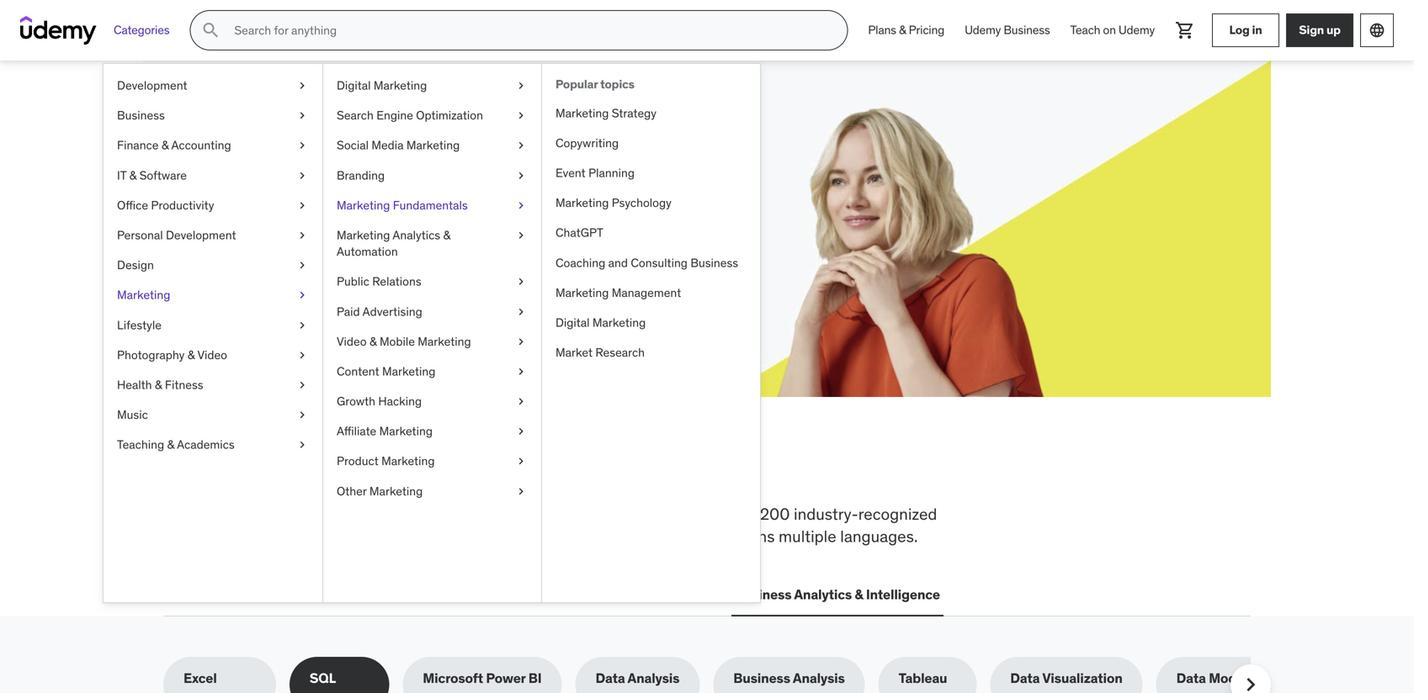 Task type: describe. For each thing, give the bounding box(es) containing it.
xsmall image for lifestyle
[[295, 317, 309, 334]]

place
[[636, 449, 724, 492]]

content marketing
[[337, 364, 436, 379]]

office
[[117, 198, 148, 213]]

chatgpt link
[[542, 218, 760, 248]]

analytics for marketing
[[393, 228, 440, 243]]

& for mobile
[[369, 334, 377, 349]]

1 vertical spatial digital marketing link
[[542, 308, 760, 338]]

branding link
[[323, 161, 541, 191]]

xsmall image for health & fitness
[[295, 377, 309, 394]]

analysis for data analysis
[[628, 670, 680, 687]]

xsmall image for public relations
[[514, 274, 528, 290]]

web development
[[167, 586, 282, 604]]

other marketing link
[[323, 477, 541, 507]]

public relations link
[[323, 267, 541, 297]]

xsmall image for development
[[295, 77, 309, 94]]

branding
[[337, 168, 385, 183]]

& for fitness
[[155, 377, 162, 393]]

modeling
[[1209, 670, 1268, 687]]

it certifications button
[[299, 575, 405, 615]]

topics
[[600, 77, 635, 92]]

xsmall image for marketing fundamentals
[[514, 197, 528, 214]]

data science
[[512, 586, 594, 604]]

market research
[[556, 345, 645, 360]]

data science button
[[509, 575, 598, 615]]

the
[[219, 449, 273, 492]]

advertising
[[363, 304, 422, 319]]

personal development link
[[104, 221, 322, 250]]

marketing fundamentals link
[[323, 191, 541, 221]]

marketing fundamentals
[[337, 198, 468, 213]]

marketing management
[[556, 285, 681, 300]]

covering
[[163, 504, 227, 524]]

marketing down paid advertising link
[[418, 334, 471, 349]]

marketing analytics & automation link
[[323, 221, 541, 267]]

it for it certifications
[[302, 586, 314, 604]]

technical
[[418, 504, 483, 524]]

management
[[612, 285, 681, 300]]

planning
[[588, 165, 635, 181]]

product marketing
[[337, 454, 435, 469]]

design
[[117, 258, 154, 273]]

growth hacking link
[[323, 387, 541, 417]]

plans & pricing link
[[858, 10, 955, 51]]

video & mobile marketing
[[337, 334, 471, 349]]

through
[[268, 194, 315, 212]]

xsmall image for photography & video
[[295, 347, 309, 364]]

health & fitness
[[117, 377, 203, 393]]

multiple
[[779, 527, 836, 547]]

0 vertical spatial skills
[[279, 449, 370, 492]]

just
[[511, 176, 533, 193]]

need
[[443, 449, 524, 492]]

skills inside covering critical workplace skills to technical topics, including prep content for over 200 industry-recognized certifications, our catalog supports well-rounded professional development and spans multiple languages.
[[360, 504, 396, 524]]

for inside covering critical workplace skills to technical topics, including prep content for over 200 industry-recognized certifications, our catalog supports well-rounded professional development and spans multiple languages.
[[702, 504, 722, 524]]

xsmall image for branding
[[514, 167, 528, 184]]

photography
[[117, 348, 185, 363]]

finance & accounting
[[117, 138, 231, 153]]

science
[[544, 586, 594, 604]]

& inside business analytics & intelligence button
[[855, 586, 863, 604]]

marketing up the chatgpt
[[556, 195, 609, 211]]

recognized
[[858, 504, 937, 524]]

well-
[[415, 527, 450, 547]]

0 vertical spatial your
[[349, 134, 410, 169]]

it & software
[[117, 168, 187, 183]]

marketing link
[[104, 280, 322, 310]]

& for academics
[[167, 437, 174, 453]]

marketing strategy link
[[542, 98, 760, 128]]

1 vertical spatial your
[[272, 176, 298, 193]]

finance & accounting link
[[104, 131, 322, 161]]

marketing psychology link
[[542, 188, 760, 218]]

intelligence
[[866, 586, 940, 604]]

market research link
[[542, 338, 760, 368]]

chatgpt
[[556, 225, 603, 240]]

social media marketing
[[337, 138, 460, 153]]

dec
[[318, 194, 342, 212]]

xsmall image for business
[[295, 107, 309, 124]]

marketing up engine in the top left of the page
[[374, 78, 427, 93]]

0 horizontal spatial video
[[197, 348, 227, 363]]

public
[[337, 274, 369, 289]]

business inside coaching and consulting business link
[[691, 255, 738, 270]]

0 vertical spatial development
[[117, 78, 187, 93]]

teaching
[[117, 437, 164, 453]]

choose a language image
[[1369, 22, 1386, 39]]

xsmall image for product marketing
[[514, 453, 528, 470]]

& for software
[[129, 168, 137, 183]]

and inside covering critical workplace skills to technical topics, including prep content for over 200 industry-recognized certifications, our catalog supports well-rounded professional development and spans multiple languages.
[[702, 527, 729, 547]]

paid advertising link
[[323, 297, 541, 327]]

marketing down search engine optimization link
[[406, 138, 460, 153]]

including
[[538, 504, 603, 524]]

content
[[337, 364, 379, 379]]

marketing strategy
[[556, 105, 657, 121]]

marketing down "coaching"
[[556, 285, 609, 300]]

coaching and consulting business link
[[542, 248, 760, 278]]

event
[[556, 165, 586, 181]]

accounting
[[171, 138, 231, 153]]

our
[[264, 527, 287, 547]]

tableau
[[899, 670, 947, 687]]

optimization
[[416, 108, 483, 123]]

with
[[358, 176, 384, 193]]

& for pricing
[[899, 22, 906, 38]]

& inside marketing analytics & automation
[[443, 228, 450, 243]]

marketing down with
[[337, 198, 390, 213]]

social media marketing link
[[323, 131, 541, 161]]

it for it & software
[[117, 168, 126, 183]]

professional
[[514, 527, 601, 547]]

xsmall image for digital marketing
[[514, 77, 528, 94]]

hacking
[[378, 394, 422, 409]]

xsmall image for finance & accounting
[[295, 137, 309, 154]]

course.
[[397, 176, 441, 193]]

future
[[415, 134, 497, 169]]

0 vertical spatial digital marketing link
[[323, 71, 541, 101]]

udemy business
[[965, 22, 1050, 38]]

udemy image
[[20, 16, 97, 45]]

affiliate
[[337, 424, 376, 439]]

one
[[569, 449, 629, 492]]

design link
[[104, 250, 322, 280]]

xsmall image for marketing
[[295, 287, 309, 304]]

teach on udemy link
[[1060, 10, 1165, 51]]

xsmall image for it & software
[[295, 167, 309, 184]]

topic filters element
[[163, 658, 1288, 694]]

video & mobile marketing link
[[323, 327, 541, 357]]

web
[[167, 586, 195, 604]]

skills
[[224, 134, 299, 169]]

fundamentals
[[393, 198, 468, 213]]

growth
[[337, 394, 375, 409]]



Task type: locate. For each thing, give the bounding box(es) containing it.
xsmall image for personal development
[[295, 227, 309, 244]]

1 horizontal spatial digital marketing
[[556, 315, 646, 330]]

development for personal
[[166, 228, 236, 243]]

marketing up automation
[[337, 228, 390, 243]]

sql
[[310, 670, 336, 687]]

content
[[643, 504, 698, 524]]

0 vertical spatial and
[[608, 255, 628, 270]]

event planning link
[[542, 158, 760, 188]]

digital marketing up engine in the top left of the page
[[337, 78, 427, 93]]

marketing
[[374, 78, 427, 93], [556, 105, 609, 121], [406, 138, 460, 153], [556, 195, 609, 211], [337, 198, 390, 213], [337, 228, 390, 243], [556, 285, 609, 300], [117, 288, 170, 303], [593, 315, 646, 330], [418, 334, 471, 349], [382, 364, 436, 379], [379, 424, 433, 439], [381, 454, 435, 469], [369, 484, 423, 499]]

0 horizontal spatial it
[[117, 168, 126, 183]]

Search for anything text field
[[231, 16, 827, 45]]

it left certifications
[[302, 586, 314, 604]]

marketing inside "link"
[[117, 288, 170, 303]]

categories
[[114, 22, 169, 38]]

xsmall image for teaching & academics
[[295, 437, 309, 453]]

xsmall image inside branding link
[[514, 167, 528, 184]]

& right the finance
[[161, 138, 169, 153]]

digital for the bottommost digital marketing link
[[556, 315, 590, 330]]

development right 'web'
[[198, 586, 282, 604]]

marketing psychology
[[556, 195, 672, 211]]

analytics for business
[[794, 586, 852, 604]]

popular
[[556, 77, 598, 92]]

xsmall image inside social media marketing link
[[514, 137, 528, 154]]

all
[[163, 449, 213, 492]]

udemy right on
[[1119, 22, 1155, 38]]

marketing up lifestyle
[[117, 288, 170, 303]]

1 horizontal spatial udemy
[[1119, 22, 1155, 38]]

data modeling
[[1177, 670, 1268, 687]]

& left mobile
[[369, 334, 377, 349]]

other
[[337, 484, 367, 499]]

in up including
[[530, 449, 563, 492]]

rounded
[[450, 527, 510, 547]]

1 vertical spatial digital marketing
[[556, 315, 646, 330]]

digital for topmost digital marketing link
[[337, 78, 371, 93]]

2 vertical spatial development
[[198, 586, 282, 604]]

xsmall image inside design link
[[295, 257, 309, 274]]

health
[[117, 377, 152, 393]]

expand
[[224, 176, 269, 193]]

digital marketing up market research on the left of the page
[[556, 315, 646, 330]]

xsmall image inside paid advertising link
[[514, 304, 528, 320]]

xsmall image for design
[[295, 257, 309, 274]]

0 vertical spatial digital marketing
[[337, 78, 427, 93]]

0 horizontal spatial in
[[530, 449, 563, 492]]

software
[[139, 168, 187, 183]]

xsmall image inside other marketing link
[[514, 483, 528, 500]]

marketing inside marketing analytics & automation
[[337, 228, 390, 243]]

xsmall image inside search engine optimization link
[[514, 107, 528, 124]]

a
[[387, 176, 394, 193]]

business inside topic filters "element"
[[733, 670, 790, 687]]

xsmall image inside video & mobile marketing link
[[514, 334, 528, 350]]

for left over
[[702, 504, 722, 524]]

office productivity
[[117, 198, 214, 213]]

1 horizontal spatial analysis
[[793, 670, 845, 687]]

analysis for business analysis
[[793, 670, 845, 687]]

xsmall image for search engine optimization
[[514, 107, 528, 124]]

xsmall image inside office productivity link
[[295, 197, 309, 214]]

data left the visualization
[[1010, 670, 1040, 687]]

xsmall image inside lifestyle link
[[295, 317, 309, 334]]

0 vertical spatial analytics
[[393, 228, 440, 243]]

business inside business analytics & intelligence button
[[735, 586, 792, 604]]

xsmall image inside development link
[[295, 77, 309, 94]]

in right "log"
[[1252, 22, 1262, 38]]

2 udemy from the left
[[1119, 22, 1155, 38]]

xsmall image for growth hacking
[[514, 394, 528, 410]]

for
[[304, 134, 344, 169], [702, 504, 722, 524]]

digital inside "marketing fundamentals" element
[[556, 315, 590, 330]]

growth hacking
[[337, 394, 422, 409]]

digital marketing inside "marketing fundamentals" element
[[556, 315, 646, 330]]

business for business
[[117, 108, 165, 123]]

1 vertical spatial and
[[702, 527, 729, 547]]

1 horizontal spatial video
[[337, 334, 367, 349]]

1 horizontal spatial analytics
[[794, 586, 852, 604]]

skills for your future expand your potential with a course. starting at just $12.99 through dec 15.
[[224, 134, 533, 212]]

digital marketing link up optimization on the top
[[323, 71, 541, 101]]

xsmall image
[[514, 77, 528, 94], [295, 107, 309, 124], [295, 137, 309, 154], [295, 227, 309, 244], [514, 227, 528, 244], [295, 287, 309, 304], [514, 304, 528, 320], [295, 317, 309, 334], [514, 334, 528, 350], [514, 364, 528, 380], [295, 377, 309, 394]]

& inside the it & software link
[[129, 168, 137, 183]]

2 analysis from the left
[[793, 670, 845, 687]]

data
[[512, 586, 541, 604], [596, 670, 625, 687], [1010, 670, 1040, 687], [1177, 670, 1206, 687]]

marketing down affiliate marketing at the bottom left of page
[[381, 454, 435, 469]]

marketing down hacking
[[379, 424, 433, 439]]

skills up workplace
[[279, 449, 370, 492]]

xsmall image inside finance & accounting link
[[295, 137, 309, 154]]

& down marketing fundamentals link
[[443, 228, 450, 243]]

& left intelligence
[[855, 586, 863, 604]]

0 horizontal spatial digital
[[337, 78, 371, 93]]

xsmall image inside teaching & academics link
[[295, 437, 309, 453]]

xsmall image inside health & fitness link
[[295, 377, 309, 394]]

1 udemy from the left
[[965, 22, 1001, 38]]

data right bi
[[596, 670, 625, 687]]

you
[[376, 449, 436, 492]]

1 horizontal spatial in
[[1252, 22, 1262, 38]]

& up fitness
[[187, 348, 195, 363]]

business for business analytics & intelligence
[[735, 586, 792, 604]]

mobile
[[380, 334, 415, 349]]

xsmall image for marketing analytics & automation
[[514, 227, 528, 244]]

1 vertical spatial analytics
[[794, 586, 852, 604]]

catalog
[[291, 527, 344, 547]]

1 horizontal spatial and
[[702, 527, 729, 547]]

it certifications
[[302, 586, 402, 604]]

and up marketing management
[[608, 255, 628, 270]]

at
[[496, 176, 508, 193]]

for inside skills for your future expand your potential with a course. starting at just $12.99 through dec 15.
[[304, 134, 344, 169]]

xsmall image inside 'personal development' link
[[295, 227, 309, 244]]

power
[[486, 670, 526, 687]]

xsmall image inside music link
[[295, 407, 309, 424]]

digital marketing
[[337, 78, 427, 93], [556, 315, 646, 330]]

& for accounting
[[161, 138, 169, 153]]

shopping cart with 0 items image
[[1175, 20, 1195, 40]]

0 horizontal spatial udemy
[[965, 22, 1001, 38]]

automation
[[337, 244, 398, 259]]

covering critical workplace skills to technical topics, including prep content for over 200 industry-recognized certifications, our catalog supports well-rounded professional development and spans multiple languages.
[[163, 504, 937, 547]]

& for video
[[187, 348, 195, 363]]

xsmall image inside public relations link
[[514, 274, 528, 290]]

over
[[726, 504, 756, 524]]

xsmall image inside marketing "link"
[[295, 287, 309, 304]]

leadership button
[[419, 575, 495, 615]]

xsmall image inside the affiliate marketing link
[[514, 424, 528, 440]]

marketing up to
[[369, 484, 423, 499]]

communication button
[[611, 575, 718, 615]]

0 horizontal spatial your
[[272, 176, 298, 193]]

xsmall image for affiliate marketing
[[514, 424, 528, 440]]

0 horizontal spatial digital marketing link
[[323, 71, 541, 101]]

analysis
[[628, 670, 680, 687], [793, 670, 845, 687]]

1 horizontal spatial digital marketing link
[[542, 308, 760, 338]]

finance
[[117, 138, 159, 153]]

excel
[[184, 670, 217, 687]]

analytics inside business analytics & intelligence button
[[794, 586, 852, 604]]

log
[[1229, 22, 1250, 38]]

business link
[[104, 101, 322, 131]]

business inside 'udemy business' link
[[1004, 22, 1050, 38]]

for up potential
[[304, 134, 344, 169]]

& up office
[[129, 168, 137, 183]]

analytics inside marketing analytics & automation
[[393, 228, 440, 243]]

& right plans
[[899, 22, 906, 38]]

video down lifestyle link
[[197, 348, 227, 363]]

xsmall image inside marketing fundamentals link
[[514, 197, 528, 214]]

copywriting
[[556, 135, 619, 151]]

& inside photography & video link
[[187, 348, 195, 363]]

0 vertical spatial digital
[[337, 78, 371, 93]]

skills up supports
[[360, 504, 396, 524]]

xsmall image for other marketing
[[514, 483, 528, 500]]

consulting
[[631, 255, 688, 270]]

1 horizontal spatial your
[[349, 134, 410, 169]]

xsmall image
[[295, 77, 309, 94], [514, 107, 528, 124], [514, 137, 528, 154], [295, 167, 309, 184], [514, 167, 528, 184], [295, 197, 309, 214], [514, 197, 528, 214], [295, 257, 309, 274], [514, 274, 528, 290], [295, 347, 309, 364], [514, 394, 528, 410], [295, 407, 309, 424], [514, 424, 528, 440], [295, 437, 309, 453], [514, 453, 528, 470], [514, 483, 528, 500]]

data for data modeling
[[1177, 670, 1206, 687]]

analytics down fundamentals
[[393, 228, 440, 243]]

1 vertical spatial for
[[702, 504, 722, 524]]

market
[[556, 345, 593, 360]]

it inside button
[[302, 586, 314, 604]]

analytics down the multiple
[[794, 586, 852, 604]]

1 vertical spatial skills
[[360, 504, 396, 524]]

product
[[337, 454, 379, 469]]

udemy right pricing
[[965, 22, 1001, 38]]

photography & video
[[117, 348, 227, 363]]

xsmall image inside marketing analytics & automation link
[[514, 227, 528, 244]]

& inside finance & accounting link
[[161, 138, 169, 153]]

sign
[[1299, 22, 1324, 38]]

0 vertical spatial it
[[117, 168, 126, 183]]

lifestyle link
[[104, 310, 322, 340]]

xsmall image inside content marketing link
[[514, 364, 528, 380]]

digital marketing link down management on the top
[[542, 308, 760, 338]]

certifications
[[316, 586, 402, 604]]

xsmall image for office productivity
[[295, 197, 309, 214]]

1 horizontal spatial it
[[302, 586, 314, 604]]

academics
[[177, 437, 235, 453]]

business inside business 'link'
[[117, 108, 165, 123]]

to
[[400, 504, 414, 524]]

data for data visualization
[[1010, 670, 1040, 687]]

marketing management link
[[542, 278, 760, 308]]

paid
[[337, 304, 360, 319]]

starting
[[444, 176, 493, 193]]

digital up search
[[337, 78, 371, 93]]

& inside video & mobile marketing link
[[369, 334, 377, 349]]

development for web
[[198, 586, 282, 604]]

$12.99
[[224, 194, 265, 212]]

and inside "marketing fundamentals" element
[[608, 255, 628, 270]]

0 vertical spatial in
[[1252, 22, 1262, 38]]

& right teaching
[[167, 437, 174, 453]]

photography & video link
[[104, 340, 322, 370]]

development inside button
[[198, 586, 282, 604]]

& inside plans & pricing "link"
[[899, 22, 906, 38]]

0 horizontal spatial and
[[608, 255, 628, 270]]

affiliate marketing
[[337, 424, 433, 439]]

plans & pricing
[[868, 22, 945, 38]]

submit search image
[[201, 20, 221, 40]]

xsmall image for paid advertising
[[514, 304, 528, 320]]

development
[[605, 527, 698, 547]]

0 vertical spatial for
[[304, 134, 344, 169]]

1 horizontal spatial digital
[[556, 315, 590, 330]]

xsmall image inside business 'link'
[[295, 107, 309, 124]]

search
[[337, 108, 374, 123]]

marketing down marketing management
[[593, 315, 646, 330]]

0 horizontal spatial analytics
[[393, 228, 440, 243]]

video down paid
[[337, 334, 367, 349]]

0 horizontal spatial digital marketing
[[337, 78, 427, 93]]

0 horizontal spatial for
[[304, 134, 344, 169]]

1 vertical spatial it
[[302, 586, 314, 604]]

workplace
[[283, 504, 356, 524]]

paid advertising
[[337, 304, 422, 319]]

analytics
[[393, 228, 440, 243], [794, 586, 852, 604]]

& inside teaching & academics link
[[167, 437, 174, 453]]

marketing down popular
[[556, 105, 609, 121]]

xsmall image for content marketing
[[514, 364, 528, 380]]

1 analysis from the left
[[628, 670, 680, 687]]

business analysis
[[733, 670, 845, 687]]

business for business analysis
[[733, 670, 790, 687]]

development down office productivity link
[[166, 228, 236, 243]]

supports
[[348, 527, 411, 547]]

search engine optimization
[[337, 108, 483, 123]]

0 horizontal spatial analysis
[[628, 670, 680, 687]]

next image
[[1237, 672, 1264, 694]]

data inside button
[[512, 586, 541, 604]]

xsmall image inside photography & video link
[[295, 347, 309, 364]]

xsmall image for social media marketing
[[514, 137, 528, 154]]

lifestyle
[[117, 318, 162, 333]]

xsmall image inside "product marketing" link
[[514, 453, 528, 470]]

marketing analytics & automation
[[337, 228, 450, 259]]

xsmall image for music
[[295, 407, 309, 424]]

search engine optimization link
[[323, 101, 541, 131]]

1 horizontal spatial for
[[702, 504, 722, 524]]

1 vertical spatial digital
[[556, 315, 590, 330]]

in
[[1252, 22, 1262, 38], [530, 449, 563, 492]]

pricing
[[909, 22, 945, 38]]

& inside health & fitness link
[[155, 377, 162, 393]]

development down categories dropdown button
[[117, 78, 187, 93]]

sign up link
[[1286, 13, 1354, 47]]

it up office
[[117, 168, 126, 183]]

1 vertical spatial in
[[530, 449, 563, 492]]

200
[[760, 504, 790, 524]]

& right health
[[155, 377, 162, 393]]

marketing fundamentals element
[[541, 64, 760, 603]]

data analysis
[[596, 670, 680, 687]]

xsmall image for video & mobile marketing
[[514, 334, 528, 350]]

log in
[[1229, 22, 1262, 38]]

1 vertical spatial development
[[166, 228, 236, 243]]

teaching & academics
[[117, 437, 235, 453]]

xsmall image inside the it & software link
[[295, 167, 309, 184]]

and down over
[[702, 527, 729, 547]]

languages.
[[840, 527, 918, 547]]

digital up market
[[556, 315, 590, 330]]

marketing down video & mobile marketing
[[382, 364, 436, 379]]

data for data science
[[512, 586, 541, 604]]

data left science
[[512, 586, 541, 604]]

topics,
[[486, 504, 534, 524]]

xsmall image inside growth hacking link
[[514, 394, 528, 410]]

data for data analysis
[[596, 670, 625, 687]]

data left modeling on the bottom of the page
[[1177, 670, 1206, 687]]



Task type: vqa. For each thing, say whether or not it's contained in the screenshot.
Health & Fitness link at the left of the page
yes



